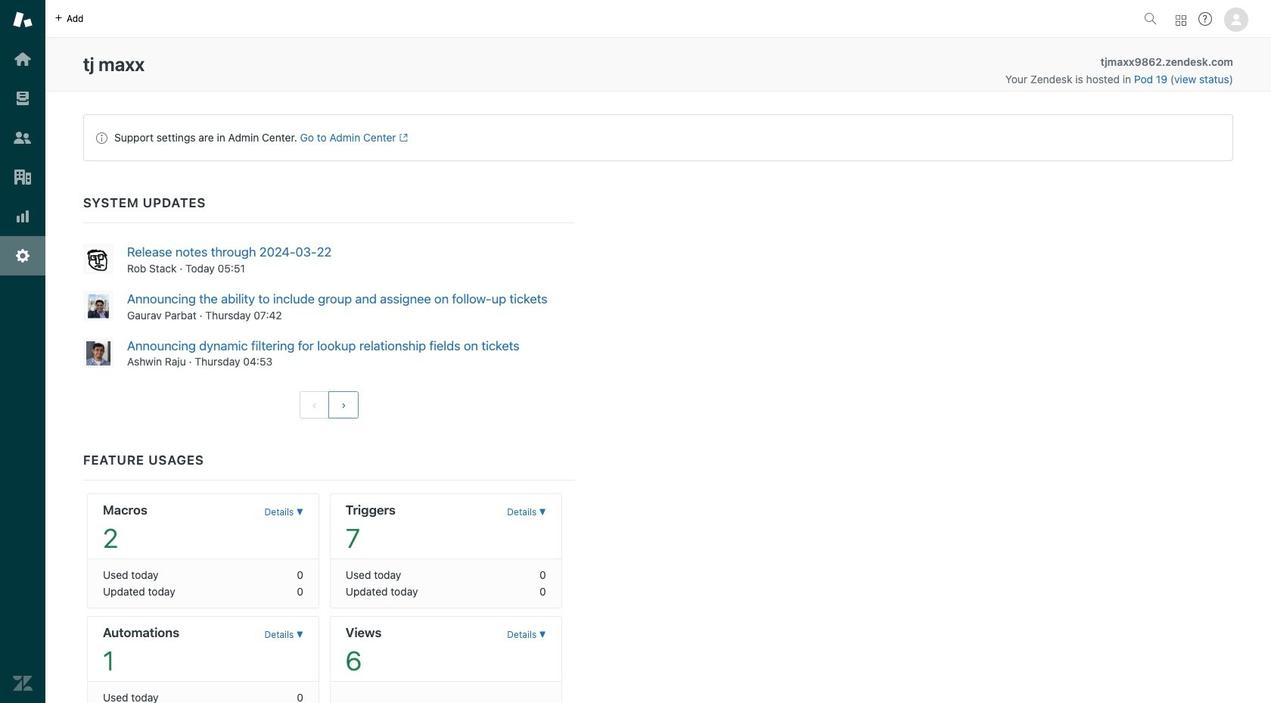 Task type: describe. For each thing, give the bounding box(es) containing it.
get help image
[[1199, 12, 1212, 26]]

get started image
[[13, 49, 33, 69]]

organizations image
[[13, 167, 33, 187]]

customers image
[[13, 128, 33, 148]]

zendesk support image
[[13, 10, 33, 30]]



Task type: locate. For each thing, give the bounding box(es) containing it.
main element
[[0, 0, 45, 703]]

zendesk image
[[13, 674, 33, 693]]

admin image
[[13, 246, 33, 266]]

views image
[[13, 89, 33, 108]]

zendesk products image
[[1176, 15, 1187, 25]]

(opens in a new tab) image
[[396, 133, 408, 142]]

reporting image
[[13, 207, 33, 226]]

status
[[83, 114, 1234, 161]]



Task type: vqa. For each thing, say whether or not it's contained in the screenshot.
tabs Tab List
no



